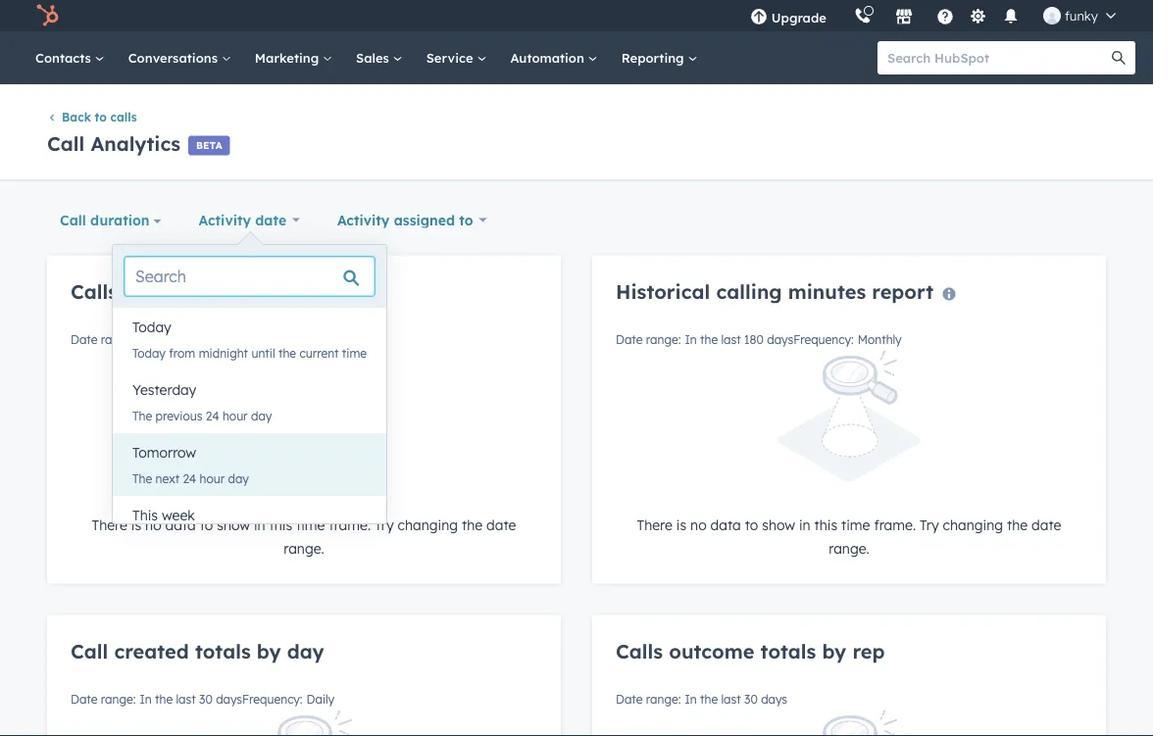 Task type: describe. For each thing, give the bounding box(es) containing it.
by for call created totals by day
[[257, 639, 281, 663]]

yesterday
[[132, 381, 196, 399]]

frame. for date range: in the last 30 days
[[329, 516, 371, 533]]

marketing
[[255, 50, 323, 66]]

contacts
[[35, 50, 95, 66]]

2 vertical spatial day
[[287, 639, 324, 663]]

calls outcome totals by rep
[[616, 639, 885, 663]]

hour for tomorrow
[[200, 471, 225, 486]]

reporting
[[621, 50, 688, 66]]

call duration
[[60, 211, 150, 228]]

in for calls outcome totals by rep
[[685, 692, 697, 706]]

time for date range: in the last 180 days frequency: monthly
[[841, 516, 870, 533]]

calling icon button
[[846, 3, 880, 29]]

the inside today today from midnight until the current time
[[278, 346, 296, 360]]

menu containing funky
[[736, 0, 1130, 31]]

service link
[[414, 31, 499, 84]]

created
[[114, 639, 189, 663]]

yesterday button
[[113, 371, 386, 410]]

call for call analytics
[[47, 131, 85, 156]]

settings link
[[966, 5, 990, 26]]

calls placed totals by rep
[[71, 279, 320, 303]]

totals for created
[[195, 639, 251, 663]]

minutes
[[788, 279, 866, 303]]

search button
[[1102, 41, 1136, 75]]

date for date range: in the last 30 days
[[486, 516, 516, 533]]

by for calls placed totals by rep
[[257, 279, 282, 303]]

date for calls outcome totals by rep
[[616, 692, 643, 706]]

changing for date range: in the last 180 days frequency: monthly
[[943, 516, 1003, 533]]

today today from midnight until the current time
[[132, 319, 367, 360]]

days for calls outcome totals by rep
[[761, 692, 788, 706]]

report
[[872, 279, 934, 303]]

upgrade
[[772, 9, 827, 25]]

no for 30
[[145, 516, 161, 533]]

this for date range: in the last 180 days frequency: monthly
[[814, 516, 838, 533]]

last for calls outcome totals by rep
[[721, 692, 741, 706]]

calls for calls outcome totals by rep
[[616, 639, 663, 663]]

activity date button
[[186, 200, 313, 240]]

duration
[[90, 211, 150, 228]]

daily
[[307, 692, 335, 706]]

automation
[[510, 50, 588, 66]]

frequency: for in the last 30 days
[[242, 692, 303, 706]]

upgrade image
[[750, 9, 768, 26]]

list box containing today
[[113, 308, 386, 559]]

show for 30
[[217, 516, 250, 533]]

there for date range: in the last 180 days frequency: monthly
[[637, 516, 673, 533]]

week
[[162, 507, 195, 524]]

no for 180
[[690, 516, 707, 533]]

last for call created totals by day
[[176, 692, 196, 706]]

funky button
[[1031, 0, 1128, 31]]

frame. for date range: in the last 180 days frequency: monthly
[[874, 516, 916, 533]]

beta
[[196, 139, 222, 152]]

range: for calls outcome totals by rep
[[646, 692, 681, 706]]

there for date range: in the last 30 days
[[92, 516, 127, 533]]

call duration button
[[47, 200, 174, 240]]

last for calls placed totals by rep
[[176, 332, 196, 346]]

current
[[299, 346, 339, 360]]

date inside popup button
[[255, 211, 286, 228]]

next
[[155, 471, 180, 486]]

in down historical
[[685, 332, 697, 346]]

day for tomorrow
[[228, 471, 249, 486]]

automation link
[[499, 31, 610, 84]]

in for call created totals by day
[[140, 692, 152, 706]]

back to calls
[[62, 110, 137, 124]]

24 for yesterday
[[206, 408, 219, 423]]

historical calling minutes report
[[616, 279, 934, 303]]

date range: in the last 30 days for placed
[[71, 332, 242, 346]]

last left 180
[[721, 332, 741, 346]]

sales
[[356, 50, 393, 66]]

service
[[426, 50, 477, 66]]

there is no data to show in this time frame. try changing the date range. for date range: in the last 180 days frequency: monthly
[[637, 516, 1061, 557]]

totals for placed
[[196, 279, 251, 303]]

time for date range: in the last 30 days
[[296, 516, 325, 533]]

date range: in the last 30 days for outcome
[[616, 692, 788, 706]]

tomorrow button
[[113, 433, 386, 473]]

call for call created totals by day
[[71, 639, 108, 663]]

30 for placed
[[199, 332, 213, 346]]

yesterday the previous 24 hour day
[[132, 381, 272, 423]]

range. for date range: in the last 30 days
[[284, 540, 324, 557]]

calls
[[110, 110, 137, 124]]

activity assigned to
[[337, 211, 473, 228]]

tomorrow the next 24 hour day
[[132, 444, 249, 486]]

activity assigned to button
[[324, 200, 500, 240]]

data for 30
[[165, 516, 196, 533]]

1 today from the top
[[132, 319, 171, 336]]



Task type: locate. For each thing, give the bounding box(es) containing it.
1 horizontal spatial no
[[690, 516, 707, 533]]

day
[[251, 408, 272, 423], [228, 471, 249, 486], [287, 639, 324, 663]]

date range: in the last 30 days frequency: daily
[[71, 692, 335, 706]]

180
[[744, 332, 764, 346]]

call inside "button"
[[60, 211, 86, 228]]

data for 180
[[711, 516, 741, 533]]

0 horizontal spatial activity
[[199, 211, 251, 228]]

call created totals by day
[[71, 639, 324, 663]]

the down yesterday
[[132, 408, 152, 423]]

settings image
[[969, 8, 987, 26]]

try for date range: in the last 180 days frequency: monthly
[[920, 516, 939, 533]]

30 right the from
[[199, 332, 213, 346]]

1 horizontal spatial frequency:
[[794, 332, 854, 346]]

hubspot link
[[24, 4, 74, 27]]

the
[[155, 332, 173, 346], [700, 332, 718, 346], [278, 346, 296, 360], [462, 516, 483, 533], [1007, 516, 1028, 533], [155, 692, 173, 706], [700, 692, 718, 706]]

contacts link
[[24, 31, 116, 84]]

0 horizontal spatial calls
[[71, 279, 118, 303]]

days for calls placed totals by rep
[[216, 332, 242, 346]]

1 range. from the left
[[284, 540, 324, 557]]

0 horizontal spatial frame.
[[329, 516, 371, 533]]

conversations
[[128, 50, 221, 66]]

the for tomorrow
[[132, 471, 152, 486]]

back
[[62, 110, 91, 124]]

hour inside yesterday the previous 24 hour day
[[223, 408, 248, 423]]

1 vertical spatial today
[[132, 346, 166, 360]]

hour inside tomorrow the next 24 hour day
[[200, 471, 225, 486]]

analytics
[[91, 131, 180, 156]]

in for calls placed totals by rep
[[140, 332, 152, 346]]

date
[[255, 211, 286, 228], [486, 516, 516, 533], [1032, 516, 1061, 533]]

date range: in the last 30 days down outcome
[[616, 692, 788, 706]]

the left next
[[132, 471, 152, 486]]

0 vertical spatial the
[[132, 408, 152, 423]]

2 today from the top
[[132, 346, 166, 360]]

there
[[92, 516, 127, 533], [637, 516, 673, 533]]

1 data from the left
[[165, 516, 196, 533]]

call left duration
[[60, 211, 86, 228]]

marketplaces button
[[883, 0, 925, 31]]

0 horizontal spatial show
[[217, 516, 250, 533]]

calls left placed
[[71, 279, 118, 303]]

0 vertical spatial today
[[132, 319, 171, 336]]

1 vertical spatial frequency:
[[242, 692, 303, 706]]

hour for yesterday
[[223, 408, 248, 423]]

by
[[257, 279, 282, 303], [257, 639, 281, 663], [822, 639, 846, 663]]

changing
[[398, 516, 458, 533], [943, 516, 1003, 533]]

0 vertical spatial call
[[47, 131, 85, 156]]

2 the from the top
[[132, 471, 152, 486]]

calling icon image
[[854, 8, 872, 25]]

0 vertical spatial hour
[[223, 408, 248, 423]]

2 horizontal spatial date
[[1032, 516, 1061, 533]]

tomorrow
[[132, 444, 196, 461]]

0 horizontal spatial this
[[269, 516, 292, 533]]

30
[[199, 332, 213, 346], [199, 692, 213, 706], [744, 692, 758, 706]]

sales link
[[344, 31, 414, 84]]

2 activity from the left
[[337, 211, 390, 228]]

day up "this week" "button"
[[228, 471, 249, 486]]

2 there is no data to show in this time frame. try changing the date range. from the left
[[637, 516, 1061, 557]]

1 vertical spatial call
[[60, 211, 86, 228]]

calling
[[716, 279, 782, 303]]

totals up today button
[[196, 279, 251, 303]]

1 try from the left
[[375, 516, 394, 533]]

no
[[145, 516, 161, 533], [690, 516, 707, 533]]

monthly
[[858, 332, 902, 346]]

notifications image
[[1002, 9, 1020, 26]]

in left the from
[[140, 332, 152, 346]]

totals
[[196, 279, 251, 303], [195, 639, 251, 663], [761, 639, 816, 663]]

1 horizontal spatial try
[[920, 516, 939, 533]]

24 for tomorrow
[[183, 471, 196, 486]]

30 down calls outcome totals by rep
[[744, 692, 758, 706]]

days for call created totals by day
[[216, 692, 242, 706]]

hour
[[223, 408, 248, 423], [200, 471, 225, 486]]

days right 180
[[767, 332, 794, 346]]

1 in from the left
[[254, 516, 265, 533]]

rep for calls placed totals by rep
[[288, 279, 320, 303]]

range: down historical
[[646, 332, 681, 346]]

is for 180
[[676, 516, 687, 533]]

activity up search search field
[[199, 211, 251, 228]]

to inside activity assigned to popup button
[[459, 211, 473, 228]]

2 no from the left
[[690, 516, 707, 533]]

frequency: left daily
[[242, 692, 303, 706]]

activity date
[[199, 211, 286, 228]]

1 vertical spatial rep
[[853, 639, 885, 663]]

2 this from the left
[[814, 516, 838, 533]]

this for date range: in the last 30 days
[[269, 516, 292, 533]]

help button
[[929, 0, 962, 31]]

placed
[[124, 279, 190, 303]]

to
[[95, 110, 107, 124], [459, 211, 473, 228], [200, 516, 213, 533], [745, 516, 758, 533]]

in for 30
[[254, 516, 265, 533]]

0 horizontal spatial rep
[[288, 279, 320, 303]]

1 there is no data to show in this time frame. try changing the date range. from the left
[[92, 516, 516, 557]]

range.
[[284, 540, 324, 557], [829, 540, 870, 557]]

1 vertical spatial day
[[228, 471, 249, 486]]

0 horizontal spatial there
[[92, 516, 127, 533]]

range: for calls placed totals by rep
[[101, 332, 136, 346]]

0 vertical spatial calls
[[71, 279, 118, 303]]

1 frame. from the left
[[329, 516, 371, 533]]

the for yesterday
[[132, 408, 152, 423]]

day inside yesterday the previous 24 hour day
[[251, 408, 272, 423]]

1 vertical spatial hour
[[200, 471, 225, 486]]

1 horizontal spatial time
[[342, 346, 367, 360]]

range: down created
[[101, 692, 136, 706]]

0 horizontal spatial date range: in the last 30 days
[[71, 332, 242, 346]]

0 horizontal spatial try
[[375, 516, 394, 533]]

in for 180
[[799, 516, 811, 533]]

1 horizontal spatial changing
[[943, 516, 1003, 533]]

historical
[[616, 279, 710, 303]]

2 changing from the left
[[943, 516, 1003, 533]]

last down call created totals by day
[[176, 692, 196, 706]]

2 in from the left
[[799, 516, 811, 533]]

0 vertical spatial rep
[[288, 279, 320, 303]]

2 show from the left
[[762, 516, 795, 533]]

call analytics
[[47, 131, 180, 156]]

0 horizontal spatial there is no data to show in this time frame. try changing the date range.
[[92, 516, 516, 557]]

is
[[131, 516, 141, 533], [676, 516, 687, 533]]

2 range. from the left
[[829, 540, 870, 557]]

30 for created
[[199, 692, 213, 706]]

24 inside tomorrow the next 24 hour day
[[183, 471, 196, 486]]

date for calls placed totals by rep
[[71, 332, 98, 346]]

1 horizontal spatial this
[[814, 516, 838, 533]]

activity left assigned
[[337, 211, 390, 228]]

1 horizontal spatial show
[[762, 516, 795, 533]]

frequency:
[[794, 332, 854, 346], [242, 692, 303, 706]]

0 horizontal spatial 24
[[183, 471, 196, 486]]

is for 30
[[131, 516, 141, 533]]

range:
[[101, 332, 136, 346], [646, 332, 681, 346], [101, 692, 136, 706], [646, 692, 681, 706]]

call for call duration
[[60, 211, 86, 228]]

range: down placed
[[101, 332, 136, 346]]

call
[[47, 131, 85, 156], [60, 211, 86, 228], [71, 639, 108, 663]]

Search HubSpot search field
[[878, 41, 1118, 75]]

from
[[169, 346, 195, 360]]

activity for activity assigned to
[[337, 211, 390, 228]]

days down calls outcome totals by rep
[[761, 692, 788, 706]]

marketplaces image
[[895, 9, 913, 26]]

24 inside yesterday the previous 24 hour day
[[206, 408, 219, 423]]

1 horizontal spatial date range: in the last 30 days
[[616, 692, 788, 706]]

outcome
[[669, 639, 755, 663]]

2 there from the left
[[637, 516, 673, 533]]

in down outcome
[[685, 692, 697, 706]]

range: down outcome
[[646, 692, 681, 706]]

0 horizontal spatial range.
[[284, 540, 324, 557]]

30 for outcome
[[744, 692, 758, 706]]

date
[[71, 332, 98, 346], [616, 332, 643, 346], [71, 692, 98, 706], [616, 692, 643, 706]]

1 horizontal spatial rep
[[853, 639, 885, 663]]

data
[[165, 516, 196, 533], [711, 516, 741, 533]]

2 data from the left
[[711, 516, 741, 533]]

show for 180
[[762, 516, 795, 533]]

this
[[269, 516, 292, 533], [814, 516, 838, 533]]

range. for date range: in the last 180 days frequency: monthly
[[829, 540, 870, 557]]

1 horizontal spatial frame.
[[874, 516, 916, 533]]

list box
[[113, 308, 386, 559]]

previous
[[155, 408, 202, 423]]

midnight
[[199, 346, 248, 360]]

last
[[176, 332, 196, 346], [721, 332, 741, 346], [176, 692, 196, 706], [721, 692, 741, 706]]

range: for call created totals by day
[[101, 692, 136, 706]]

1 changing from the left
[[398, 516, 458, 533]]

2 horizontal spatial day
[[287, 639, 324, 663]]

in
[[140, 332, 152, 346], [685, 332, 697, 346], [140, 692, 152, 706], [685, 692, 697, 706]]

1 horizontal spatial date
[[486, 516, 516, 533]]

0 horizontal spatial no
[[145, 516, 161, 533]]

activity for activity date
[[199, 211, 251, 228]]

the inside yesterday the previous 24 hour day
[[132, 408, 152, 423]]

assigned
[[394, 211, 455, 228]]

1 horizontal spatial activity
[[337, 211, 390, 228]]

totals right outcome
[[761, 639, 816, 663]]

time inside today today from midnight until the current time
[[342, 346, 367, 360]]

date for call created totals by day
[[71, 692, 98, 706]]

this week
[[132, 507, 195, 524]]

0 vertical spatial day
[[251, 408, 272, 423]]

help image
[[936, 9, 954, 26]]

menu item
[[840, 0, 844, 31]]

menu
[[736, 0, 1130, 31]]

this
[[132, 507, 158, 524]]

1 vertical spatial calls
[[616, 639, 663, 663]]

24 right next
[[183, 471, 196, 486]]

date range: in the last 30 days down placed
[[71, 332, 242, 346]]

today down placed
[[132, 319, 171, 336]]

1 horizontal spatial data
[[711, 516, 741, 533]]

1 no from the left
[[145, 516, 161, 533]]

totals for outcome
[[761, 639, 816, 663]]

this week button
[[113, 496, 386, 535]]

1 horizontal spatial is
[[676, 516, 687, 533]]

frequency: for in the last 180 days
[[794, 332, 854, 346]]

until
[[251, 346, 275, 360]]

2 try from the left
[[920, 516, 939, 533]]

0 horizontal spatial frequency:
[[242, 692, 303, 706]]

0 horizontal spatial changing
[[398, 516, 458, 533]]

hubspot image
[[35, 4, 59, 27]]

marketing link
[[243, 31, 344, 84]]

Search search field
[[125, 257, 375, 296]]

days left the until on the top
[[216, 332, 242, 346]]

date range: in the last 180 days frequency: monthly
[[616, 332, 902, 346]]

1 this from the left
[[269, 516, 292, 533]]

1 horizontal spatial in
[[799, 516, 811, 533]]

reporting link
[[610, 31, 709, 84]]

show
[[217, 516, 250, 533], [762, 516, 795, 533]]

0 vertical spatial frequency:
[[794, 332, 854, 346]]

day up tomorrow button
[[251, 408, 272, 423]]

activity
[[199, 211, 251, 228], [337, 211, 390, 228]]

days
[[216, 332, 242, 346], [767, 332, 794, 346], [216, 692, 242, 706], [761, 692, 788, 706]]

1 show from the left
[[217, 516, 250, 533]]

0 horizontal spatial is
[[131, 516, 141, 533]]

frame.
[[329, 516, 371, 533], [874, 516, 916, 533]]

rep
[[288, 279, 320, 303], [853, 639, 885, 663]]

1 is from the left
[[131, 516, 141, 533]]

1 horizontal spatial day
[[251, 408, 272, 423]]

today left the from
[[132, 346, 166, 360]]

1 vertical spatial the
[[132, 471, 152, 486]]

calls left outcome
[[616, 639, 663, 663]]

days down call created totals by day
[[216, 692, 242, 706]]

today button
[[113, 308, 386, 347]]

funky town image
[[1043, 7, 1061, 25]]

back to calls link
[[47, 110, 137, 124]]

2 vertical spatial call
[[71, 639, 108, 663]]

0 vertical spatial date range: in the last 30 days
[[71, 332, 242, 346]]

day for yesterday
[[251, 408, 272, 423]]

the inside tomorrow the next 24 hour day
[[132, 471, 152, 486]]

funky
[[1065, 7, 1098, 24]]

1 activity from the left
[[199, 211, 251, 228]]

hour right next
[[200, 471, 225, 486]]

last left midnight at the top of the page
[[176, 332, 196, 346]]

by for calls outcome totals by rep
[[822, 639, 846, 663]]

1 vertical spatial date range: in the last 30 days
[[616, 692, 788, 706]]

24 right previous
[[206, 408, 219, 423]]

calls
[[71, 279, 118, 303], [616, 639, 663, 663]]

in
[[254, 516, 265, 533], [799, 516, 811, 533]]

call left created
[[71, 639, 108, 663]]

day up daily
[[287, 639, 324, 663]]

frequency: down minutes
[[794, 332, 854, 346]]

hour up tomorrow button
[[223, 408, 248, 423]]

30 down call created totals by day
[[199, 692, 213, 706]]

totals up the date range: in the last 30 days frequency: daily on the bottom left of the page
[[195, 639, 251, 663]]

1 horizontal spatial there is no data to show in this time frame. try changing the date range.
[[637, 516, 1061, 557]]

1 horizontal spatial 24
[[206, 408, 219, 423]]

call down "back"
[[47, 131, 85, 156]]

there is no data to show in this time frame. try changing the date range. for date range: in the last 30 days
[[92, 516, 516, 557]]

1 horizontal spatial calls
[[616, 639, 663, 663]]

1 horizontal spatial there
[[637, 516, 673, 533]]

in down created
[[140, 692, 152, 706]]

search image
[[1112, 51, 1126, 65]]

try for date range: in the last 30 days
[[375, 516, 394, 533]]

date for date range: in the last 180 days frequency: monthly
[[1032, 516, 1061, 533]]

0 horizontal spatial time
[[296, 516, 325, 533]]

0 horizontal spatial day
[[228, 471, 249, 486]]

24
[[206, 408, 219, 423], [183, 471, 196, 486]]

0 horizontal spatial date
[[255, 211, 286, 228]]

1 horizontal spatial range.
[[829, 540, 870, 557]]

notifications button
[[994, 0, 1028, 31]]

last down calls outcome totals by rep
[[721, 692, 741, 706]]

day inside tomorrow the next 24 hour day
[[228, 471, 249, 486]]

0 horizontal spatial data
[[165, 516, 196, 533]]

1 vertical spatial 24
[[183, 471, 196, 486]]

1 there from the left
[[92, 516, 127, 533]]

rep for calls outcome totals by rep
[[853, 639, 885, 663]]

2 is from the left
[[676, 516, 687, 533]]

calls for calls placed totals by rep
[[71, 279, 118, 303]]

2 frame. from the left
[[874, 516, 916, 533]]

1 the from the top
[[132, 408, 152, 423]]

0 horizontal spatial in
[[254, 516, 265, 533]]

conversations link
[[116, 31, 243, 84]]

0 vertical spatial 24
[[206, 408, 219, 423]]

today
[[132, 319, 171, 336], [132, 346, 166, 360]]

changing for date range: in the last 30 days
[[398, 516, 458, 533]]

2 horizontal spatial time
[[841, 516, 870, 533]]

the
[[132, 408, 152, 423], [132, 471, 152, 486]]



Task type: vqa. For each thing, say whether or not it's contained in the screenshot.


